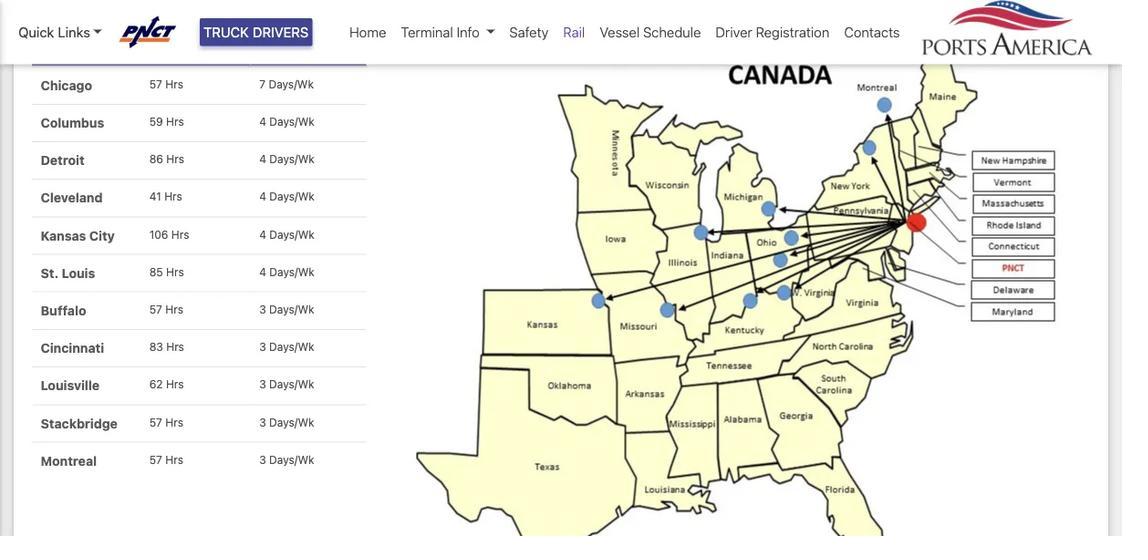 Task type: locate. For each thing, give the bounding box(es) containing it.
2 3 from the top
[[259, 341, 266, 354]]

driver
[[716, 24, 753, 40]]

4 3 from the top
[[259, 416, 266, 429]]

vessel schedule link
[[592, 15, 708, 50]]

cincinnati
[[41, 341, 104, 356]]

3 for buffalo
[[259, 304, 266, 316]]

1 3 from the top
[[259, 304, 266, 316]]

2 4 days/wk from the top
[[259, 153, 315, 166]]

columbus
[[41, 116, 104, 131]]

montreal
[[41, 454, 97, 469]]

hrs for columbus
[[166, 116, 184, 129]]

5 3 days/wk from the top
[[259, 454, 314, 467]]

3 days/wk for stackbridge
[[259, 416, 314, 429]]

hrs
[[165, 78, 183, 91], [166, 116, 184, 129], [166, 153, 184, 166], [164, 191, 182, 204], [171, 228, 189, 241], [166, 266, 184, 279], [165, 304, 183, 316], [166, 341, 184, 354], [166, 379, 184, 392], [165, 416, 183, 429], [165, 454, 183, 467]]

4
[[259, 116, 266, 129], [259, 153, 266, 166], [259, 191, 266, 204], [259, 228, 266, 241], [259, 266, 266, 279]]

hrs for cleveland
[[164, 191, 182, 204]]

3 days/wk for montreal
[[259, 454, 314, 467]]

1 57 from the top
[[149, 78, 162, 91]]

days/wk for detroit
[[269, 153, 315, 166]]

5 4 days/wk from the top
[[259, 266, 315, 279]]

4 for cleveland
[[259, 191, 266, 204]]

5 4 from the top
[[259, 266, 266, 279]]

3 for montreal
[[259, 454, 266, 467]]

59
[[149, 116, 163, 129]]

3 4 from the top
[[259, 191, 266, 204]]

days/wk for kansas city
[[269, 228, 315, 241]]

buffalo
[[41, 304, 86, 319]]

registration
[[756, 24, 830, 40]]

57
[[149, 78, 162, 91], [149, 304, 162, 316], [149, 416, 162, 429], [149, 454, 162, 467]]

home link
[[342, 15, 394, 50]]

time
[[196, 40, 227, 55]]

days/wk
[[269, 78, 314, 91], [269, 116, 315, 129], [269, 153, 315, 166], [269, 191, 315, 204], [269, 228, 315, 241], [269, 266, 315, 279], [269, 304, 314, 316], [269, 341, 314, 354], [269, 379, 314, 392], [269, 416, 314, 429], [269, 454, 314, 467]]

57 hrs
[[149, 78, 183, 91], [149, 304, 183, 316], [149, 416, 183, 429], [149, 454, 183, 467]]

57 for stackbridge
[[149, 416, 162, 429]]

1 3 days/wk from the top
[[259, 304, 314, 316]]

3
[[259, 304, 266, 316], [259, 341, 266, 354], [259, 379, 266, 392], [259, 416, 266, 429], [259, 454, 266, 467]]

2 3 days/wk from the top
[[259, 341, 314, 354]]

vessel
[[600, 24, 640, 40]]

59 hrs
[[149, 116, 184, 129]]

hrs for kansas city
[[171, 228, 189, 241]]

5 3 from the top
[[259, 454, 266, 467]]

83
[[149, 341, 163, 354]]

days/wk for stackbridge
[[269, 416, 314, 429]]

days/wk for montreal
[[269, 454, 314, 467]]

origin/dest.
[[41, 40, 117, 55]]

3 57 hrs from the top
[[149, 416, 183, 429]]

days/wk for cleveland
[[269, 191, 315, 204]]

4 days/wk
[[259, 116, 315, 129], [259, 153, 315, 166], [259, 191, 315, 204], [259, 228, 315, 241], [259, 266, 315, 279]]

contacts link
[[837, 15, 907, 50]]

hrs for stackbridge
[[165, 416, 183, 429]]

cleveland
[[41, 191, 103, 206]]

service freq.
[[259, 40, 343, 55]]

quick links link
[[18, 22, 102, 42]]

terminal info
[[401, 24, 480, 40]]

3 days/wk
[[259, 304, 314, 316], [259, 341, 314, 354], [259, 379, 314, 392], [259, 416, 314, 429], [259, 454, 314, 467]]

4 days/wk for st. louis
[[259, 266, 315, 279]]

1 57 hrs from the top
[[149, 78, 183, 91]]

4 days/wk for cleveland
[[259, 191, 315, 204]]

4 for kansas city
[[259, 228, 266, 241]]

hrs for st. louis
[[166, 266, 184, 279]]

city
[[89, 228, 115, 244]]

3 4 days/wk from the top
[[259, 191, 315, 204]]

2 4 from the top
[[259, 153, 266, 166]]

7
[[259, 78, 266, 91]]

62
[[149, 379, 163, 392]]

4 for st. louis
[[259, 266, 266, 279]]

2 57 hrs from the top
[[149, 304, 183, 316]]

hrs for buffalo
[[165, 304, 183, 316]]

4 57 from the top
[[149, 454, 162, 467]]

vessel schedule
[[600, 24, 701, 40]]

hrs for montreal
[[165, 454, 183, 467]]

4 4 days/wk from the top
[[259, 228, 315, 241]]

41
[[149, 191, 161, 204]]

4 4 from the top
[[259, 228, 266, 241]]

4 3 days/wk from the top
[[259, 416, 314, 429]]

transit
[[149, 40, 193, 55]]

days/wk for louisville
[[269, 379, 314, 392]]

st. louis
[[41, 266, 95, 281]]

3 3 days/wk from the top
[[259, 379, 314, 392]]

days/wk for cincinnati
[[269, 341, 314, 354]]

1 4 days/wk from the top
[[259, 116, 315, 129]]

4 57 hrs from the top
[[149, 454, 183, 467]]

service
[[259, 40, 307, 55]]

3 3 from the top
[[259, 379, 266, 392]]

rail
[[563, 24, 585, 40]]

4 days/wk for kansas city
[[259, 228, 315, 241]]

2 57 from the top
[[149, 304, 162, 316]]

4 days/wk for detroit
[[259, 153, 315, 166]]

3 57 from the top
[[149, 416, 162, 429]]

truck
[[204, 24, 249, 40]]

86 hrs
[[149, 153, 184, 166]]

1 4 from the top
[[259, 116, 266, 129]]



Task type: describe. For each thing, give the bounding box(es) containing it.
hrs for cincinnati
[[166, 341, 184, 354]]

57 hrs for stackbridge
[[149, 416, 183, 429]]

contacts
[[844, 24, 900, 40]]

85 hrs
[[149, 266, 184, 279]]

hrs for chicago
[[165, 78, 183, 91]]

info
[[457, 24, 480, 40]]

57 hrs for montreal
[[149, 454, 183, 467]]

days/wk for columbus
[[269, 116, 315, 129]]

home
[[349, 24, 386, 40]]

106 hrs
[[149, 228, 189, 241]]

3 for cincinnati
[[259, 341, 266, 354]]

4 for columbus
[[259, 116, 266, 129]]

41 hrs
[[149, 191, 182, 204]]

kansas
[[41, 228, 86, 244]]

62 hrs
[[149, 379, 184, 392]]

3 days/wk for louisville
[[259, 379, 314, 392]]

57 for chicago
[[149, 78, 162, 91]]

3 days/wk for buffalo
[[259, 304, 314, 316]]

3 days/wk for cincinnati
[[259, 341, 314, 354]]

57 hrs for buffalo
[[149, 304, 183, 316]]

detroit
[[41, 153, 84, 168]]

kansas city
[[41, 228, 115, 244]]

st.
[[41, 266, 59, 281]]

106
[[149, 228, 168, 241]]

57 for buffalo
[[149, 304, 162, 316]]

safety link
[[502, 15, 556, 50]]

terminal
[[401, 24, 453, 40]]

stackbridge
[[41, 416, 118, 431]]

terminal info link
[[394, 15, 502, 50]]

days/wk for buffalo
[[269, 304, 314, 316]]

rail image
[[402, 29, 1082, 537]]

truck drivers link
[[200, 18, 312, 46]]

safety
[[509, 24, 549, 40]]

chicago
[[41, 78, 92, 93]]

transit time
[[149, 40, 227, 55]]

quick links
[[18, 24, 90, 40]]

driver registration link
[[708, 15, 837, 50]]

days/wk for st. louis
[[269, 266, 315, 279]]

3 for louisville
[[259, 379, 266, 392]]

louisville
[[41, 379, 100, 394]]

4 days/wk for columbus
[[259, 116, 315, 129]]

schedule
[[643, 24, 701, 40]]

86
[[149, 153, 163, 166]]

links
[[58, 24, 90, 40]]

7 days/wk
[[259, 78, 314, 91]]

freq.
[[310, 40, 343, 55]]

louis
[[62, 266, 95, 281]]

quick
[[18, 24, 54, 40]]

3 for stackbridge
[[259, 416, 266, 429]]

drivers
[[253, 24, 309, 40]]

hrs for detroit
[[166, 153, 184, 166]]

57 hrs for chicago
[[149, 78, 183, 91]]

truck drivers
[[204, 24, 309, 40]]

4 for detroit
[[259, 153, 266, 166]]

driver registration
[[716, 24, 830, 40]]

hrs for louisville
[[166, 379, 184, 392]]

83 hrs
[[149, 341, 184, 354]]

rail link
[[556, 15, 592, 50]]

57 for montreal
[[149, 454, 162, 467]]

85
[[149, 266, 163, 279]]

days/wk for chicago
[[269, 78, 314, 91]]



Task type: vqa. For each thing, say whether or not it's contained in the screenshot.
Yard.
no



